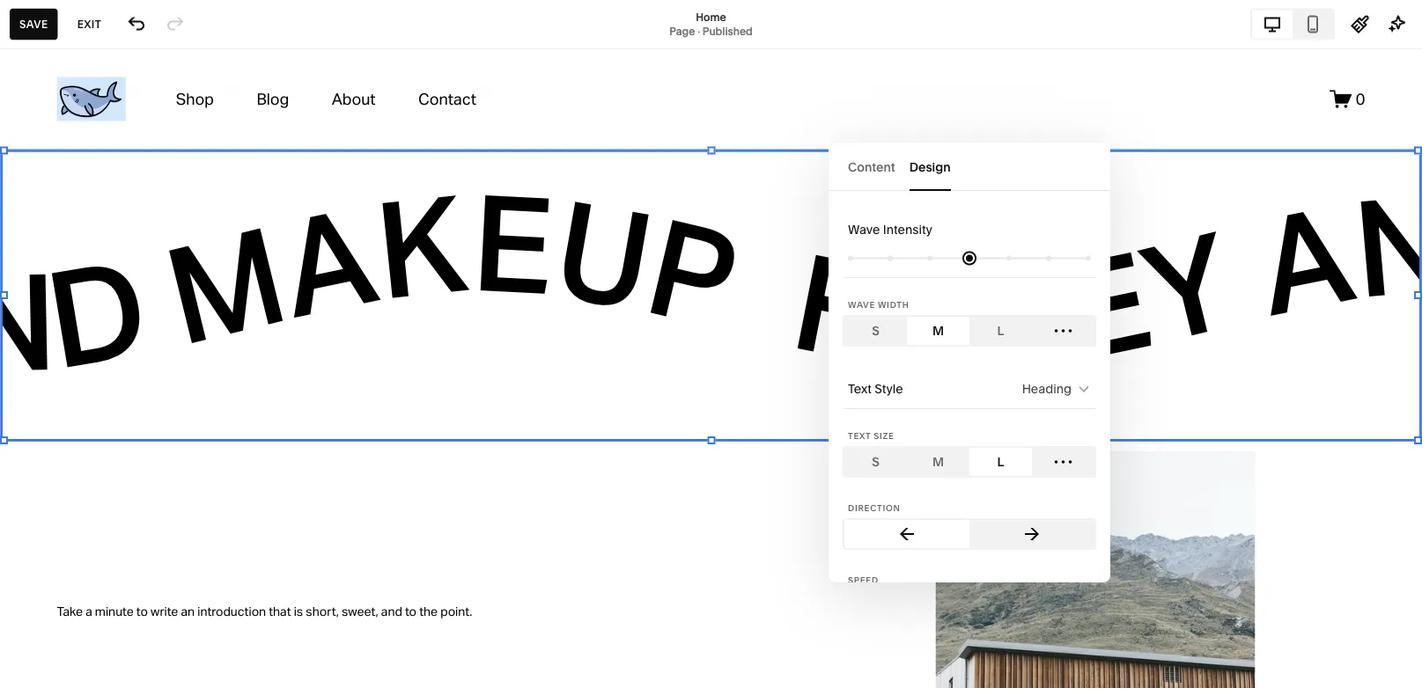 Task type: describe. For each thing, give the bounding box(es) containing it.
design button
[[910, 143, 951, 191]]

intensity
[[883, 222, 933, 237]]

selling
[[29, 140, 75, 158]]

wave for wave intensity
[[848, 222, 880, 237]]

exit button
[[68, 8, 111, 40]]

text size
[[848, 431, 895, 441]]

speed
[[848, 575, 879, 586]]

wave for wave width
[[848, 299, 876, 310]]

style
[[875, 382, 903, 397]]

content
[[848, 159, 895, 174]]

page
[[670, 25, 695, 37]]

chevron small down light icon image
[[1077, 382, 1091, 396]]

selling link
[[29, 140, 196, 160]]

content button
[[848, 143, 895, 191]]

text for text size
[[848, 431, 871, 441]]

acuity scheduling link
[[29, 265, 196, 285]]

width
[[878, 299, 909, 310]]

m for second l button from the bottom
[[933, 324, 944, 339]]

acuity
[[29, 266, 72, 283]]

website link
[[29, 108, 196, 129]]

s for s button corresponding to second l button from the bottom
[[872, 324, 880, 339]]

direction
[[848, 503, 901, 513]]

m for first l button from the bottom
[[933, 455, 944, 470]]

s for s button related to first l button from the bottom
[[872, 455, 880, 470]]

size
[[874, 431, 895, 441]]

published
[[703, 25, 753, 37]]

m button for s button corresponding to second l button from the bottom
[[907, 317, 970, 345]]

wave width
[[848, 299, 909, 310]]



Task type: vqa. For each thing, say whether or not it's contained in the screenshot.
Size
yes



Task type: locate. For each thing, give the bounding box(es) containing it.
website
[[29, 109, 84, 126]]

0 vertical spatial s button
[[845, 317, 907, 345]]

home
[[696, 11, 726, 23]]

s button down text size
[[845, 448, 907, 476]]

s button down "wave width"
[[845, 317, 907, 345]]

help
[[29, 601, 60, 618]]

wave left intensity
[[848, 222, 880, 237]]

text
[[848, 382, 872, 397], [848, 431, 871, 441]]

1 m from the top
[[933, 324, 944, 339]]

1 s button from the top
[[845, 317, 907, 345]]

design
[[910, 159, 951, 174]]

0 vertical spatial l
[[997, 324, 1004, 339]]

text style
[[848, 382, 903, 397]]

l for first l button from the bottom
[[997, 455, 1004, 470]]

tab list
[[1252, 10, 1333, 38], [848, 143, 1091, 191], [845, 317, 1095, 345], [845, 448, 1095, 476], [845, 520, 1095, 549]]

s button for first l button from the bottom
[[845, 448, 907, 476]]

0 vertical spatial text
[[848, 382, 872, 397]]

0 vertical spatial m button
[[907, 317, 970, 345]]

1 s from the top
[[872, 324, 880, 339]]

save
[[19, 18, 48, 30]]

heading
[[1022, 382, 1072, 397]]

0 vertical spatial l button
[[970, 317, 1032, 345]]

2 s from the top
[[872, 455, 880, 470]]

1 vertical spatial m
[[933, 455, 944, 470]]

2 l from the top
[[997, 455, 1004, 470]]

l button up heading in the bottom right of the page
[[970, 317, 1032, 345]]

1 l from the top
[[997, 324, 1004, 339]]

wave
[[848, 222, 880, 237], [848, 299, 876, 310]]

1 wave from the top
[[848, 222, 880, 237]]

wave intensity
[[848, 222, 933, 237]]

scheduling
[[75, 266, 151, 283]]

text for text style
[[848, 382, 872, 397]]

2 l button from the top
[[970, 448, 1032, 476]]

m
[[933, 324, 944, 339], [933, 455, 944, 470]]

2 m button from the top
[[907, 448, 970, 476]]

save button
[[10, 8, 58, 40]]

s button for second l button from the bottom
[[845, 317, 907, 345]]

s down "wave width"
[[872, 324, 880, 339]]

s down text size
[[872, 455, 880, 470]]

1 vertical spatial s button
[[845, 448, 907, 476]]

l button down heading in the bottom right of the page
[[970, 448, 1032, 476]]

2 text from the top
[[848, 431, 871, 441]]

2 m from the top
[[933, 455, 944, 470]]

exit
[[77, 18, 101, 30]]

0 vertical spatial wave
[[848, 222, 880, 237]]

1 vertical spatial l button
[[970, 448, 1032, 476]]

1 text from the top
[[848, 382, 872, 397]]

1 vertical spatial wave
[[848, 299, 876, 310]]

1 vertical spatial s
[[872, 455, 880, 470]]

l for second l button from the bottom
[[997, 324, 1004, 339]]

Wave Intensity range field
[[848, 239, 1091, 278]]

icon image
[[1054, 321, 1073, 341], [1054, 453, 1073, 472], [897, 525, 917, 544], [1022, 525, 1042, 544]]

tab list containing content
[[848, 143, 1091, 191]]

1 vertical spatial text
[[848, 431, 871, 441]]

home page · published
[[670, 11, 753, 37]]

wave left the "width"
[[848, 299, 876, 310]]

text left size at the right bottom of the page
[[848, 431, 871, 441]]

m button for s button related to first l button from the bottom
[[907, 448, 970, 476]]

acuity scheduling
[[29, 266, 151, 283]]

text left style
[[848, 382, 872, 397]]

0 vertical spatial m
[[933, 324, 944, 339]]

help link
[[29, 600, 60, 619]]

s button
[[845, 317, 907, 345], [845, 448, 907, 476]]

s
[[872, 324, 880, 339], [872, 455, 880, 470]]

1 l button from the top
[[970, 317, 1032, 345]]

m button
[[907, 317, 970, 345], [907, 448, 970, 476]]

1 vertical spatial l
[[997, 455, 1004, 470]]

1 m button from the top
[[907, 317, 970, 345]]

0 vertical spatial s
[[872, 324, 880, 339]]

2 wave from the top
[[848, 299, 876, 310]]

1 vertical spatial m button
[[907, 448, 970, 476]]

2 s button from the top
[[845, 448, 907, 476]]

·
[[698, 25, 700, 37]]

l button
[[970, 317, 1032, 345], [970, 448, 1032, 476]]

l
[[997, 324, 1004, 339], [997, 455, 1004, 470]]



